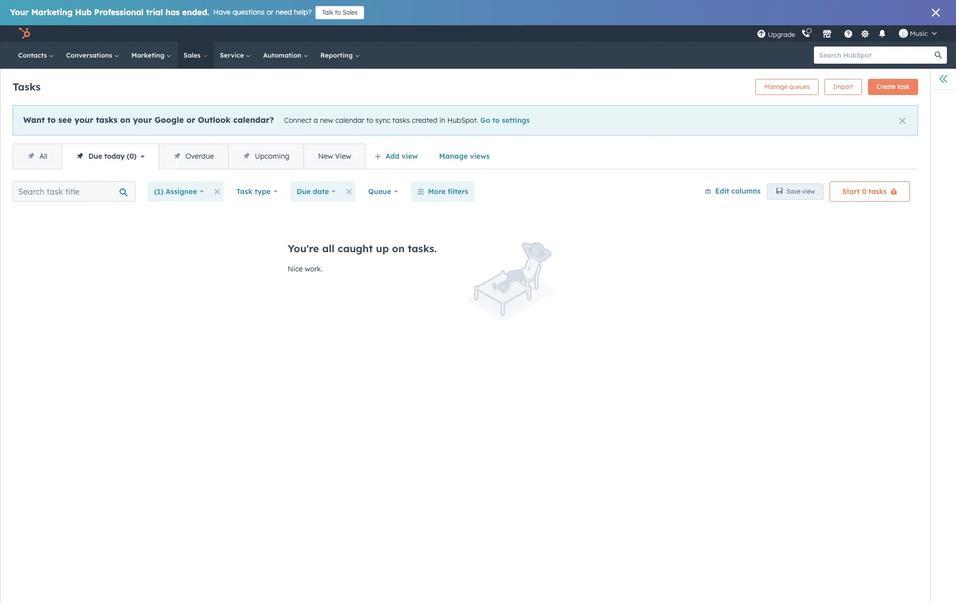 Task type: locate. For each thing, give the bounding box(es) containing it.
manage queues link
[[756, 79, 819, 95]]

1 vertical spatial sales
[[184, 51, 203, 59]]

navigation
[[13, 144, 366, 169]]

due inside navigation
[[88, 152, 102, 161]]

0 horizontal spatial 0
[[129, 152, 134, 161]]

your
[[74, 115, 93, 125], [133, 115, 152, 125]]

connect
[[284, 116, 312, 125]]

want to see your tasks on your google or outlook calendar? alert
[[13, 105, 918, 136]]

calling icon button
[[797, 27, 815, 40]]

music button
[[893, 25, 943, 41]]

nice work.
[[288, 264, 323, 274]]

1 horizontal spatial view
[[802, 188, 815, 195]]

type
[[255, 187, 271, 196]]

talk
[[322, 9, 333, 16]]

new view
[[318, 152, 351, 161]]

0 right today
[[129, 152, 134, 161]]

0 inside navigation
[[129, 152, 134, 161]]

1 vertical spatial due
[[297, 187, 311, 196]]

help button
[[840, 25, 857, 41]]

marketing link
[[125, 41, 178, 69]]

queue button
[[362, 182, 405, 202]]

1 horizontal spatial on
[[392, 242, 405, 255]]

manage left queues
[[764, 83, 788, 91]]

upcoming
[[255, 152, 289, 161]]

1 vertical spatial on
[[392, 242, 405, 255]]

sales left service
[[184, 51, 203, 59]]

manage left the views
[[439, 152, 468, 161]]

1 vertical spatial or
[[186, 115, 195, 125]]

contacts
[[18, 51, 49, 59]]

view right save
[[802, 188, 815, 195]]

view inside popup button
[[402, 152, 418, 161]]

1 horizontal spatial manage
[[764, 83, 788, 91]]

due left today
[[88, 152, 102, 161]]

due inside "popup button"
[[297, 187, 311, 196]]

0 horizontal spatial or
[[186, 115, 195, 125]]

on inside alert
[[120, 115, 130, 125]]

in
[[439, 116, 445, 125]]

on up (
[[120, 115, 130, 125]]

hubspot image
[[18, 27, 30, 39]]

due date
[[297, 187, 329, 196]]

your left google
[[133, 115, 152, 125]]

1 horizontal spatial or
[[267, 8, 274, 17]]

service link
[[214, 41, 257, 69]]

due left 'date'
[[297, 187, 311, 196]]

due for due date
[[297, 187, 311, 196]]

0 vertical spatial on
[[120, 115, 130, 125]]

tasks.
[[408, 242, 437, 255]]

to
[[335, 9, 341, 16], [47, 115, 56, 125], [366, 116, 373, 125], [493, 116, 500, 125]]

view for add view
[[402, 152, 418, 161]]

tasks right start
[[869, 187, 887, 196]]

tasks up due today ( 0 )
[[96, 115, 118, 125]]

start
[[843, 187, 860, 196]]

or left need
[[267, 8, 274, 17]]

has
[[165, 7, 180, 17]]

more filters link
[[411, 182, 475, 202]]

0 horizontal spatial sales
[[184, 51, 203, 59]]

menu containing music
[[756, 25, 944, 41]]

1 horizontal spatial due
[[297, 187, 311, 196]]

0 horizontal spatial on
[[120, 115, 130, 125]]

0 horizontal spatial tasks
[[96, 115, 118, 125]]

to left see
[[47, 115, 56, 125]]

settings image
[[861, 30, 870, 39]]

0 right start
[[862, 187, 867, 196]]

settings
[[502, 116, 530, 125]]

manage queues
[[764, 83, 810, 91]]

1 vertical spatial 0
[[862, 187, 867, 196]]

or right google
[[186, 115, 195, 125]]

0 vertical spatial or
[[267, 8, 274, 17]]

0 vertical spatial 0
[[129, 152, 134, 161]]

0 horizontal spatial marketing
[[31, 7, 73, 17]]

view inside button
[[802, 188, 815, 195]]

tasks
[[13, 80, 41, 93]]

add view button
[[368, 146, 427, 166]]

0 vertical spatial due
[[88, 152, 102, 161]]

to right the talk
[[335, 9, 341, 16]]

manage for manage views
[[439, 152, 468, 161]]

save view
[[787, 188, 815, 195]]

0 horizontal spatial due
[[88, 152, 102, 161]]

on
[[120, 115, 130, 125], [392, 242, 405, 255]]

1 horizontal spatial sales
[[343, 9, 358, 16]]

overdue link
[[159, 144, 228, 169]]

calendar
[[335, 116, 365, 125]]

search image
[[935, 52, 942, 59]]

questions
[[233, 8, 265, 17]]

tasks
[[96, 115, 118, 125], [392, 116, 410, 125], [869, 187, 887, 196]]

new view link
[[304, 144, 365, 169]]

manage for manage queues
[[764, 83, 788, 91]]

0 horizontal spatial manage
[[439, 152, 468, 161]]

(1) assignee
[[154, 187, 197, 196]]

tasks right the sync
[[392, 116, 410, 125]]

close image
[[900, 118, 906, 124]]

view right "add"
[[402, 152, 418, 161]]

1 vertical spatial manage
[[439, 152, 468, 161]]

0
[[129, 152, 134, 161], [862, 187, 867, 196]]

contacts link
[[12, 41, 60, 69]]

on right "up"
[[392, 242, 405, 255]]

professional
[[94, 7, 144, 17]]

marketing left hub
[[31, 7, 73, 17]]

today
[[104, 152, 125, 161]]

help image
[[844, 30, 853, 39]]

1 vertical spatial view
[[802, 188, 815, 195]]

upgrade image
[[757, 30, 766, 39]]

marketing
[[31, 7, 73, 17], [131, 51, 166, 59]]

calendar?
[[233, 115, 274, 125]]

marketing down 'trial' on the left of page
[[131, 51, 166, 59]]

conversations
[[66, 51, 114, 59]]

edit columns
[[715, 186, 761, 196]]

notifications button
[[874, 25, 891, 41]]

marketplaces button
[[817, 25, 838, 41]]

outlook
[[198, 115, 231, 125]]

manage inside the tasks banner
[[764, 83, 788, 91]]

0 horizontal spatial view
[[402, 152, 418, 161]]

create
[[877, 83, 896, 91]]

menu
[[756, 25, 944, 41]]

1 horizontal spatial 0
[[862, 187, 867, 196]]

filters
[[448, 187, 468, 196]]

due
[[88, 152, 102, 161], [297, 187, 311, 196]]

go
[[480, 116, 490, 125]]

automation
[[263, 51, 303, 59]]

calling icon image
[[801, 29, 811, 38]]

0 horizontal spatial your
[[74, 115, 93, 125]]

have
[[213, 8, 231, 17]]

view
[[402, 152, 418, 161], [802, 188, 815, 195]]

navigation containing all
[[13, 144, 366, 169]]

1 horizontal spatial your
[[133, 115, 152, 125]]

1 vertical spatial marketing
[[131, 51, 166, 59]]

add view
[[386, 152, 418, 161]]

2 horizontal spatial tasks
[[869, 187, 887, 196]]

0 vertical spatial sales
[[343, 9, 358, 16]]

sales right the talk
[[343, 9, 358, 16]]

your right see
[[74, 115, 93, 125]]

more
[[428, 187, 446, 196]]

reporting
[[320, 51, 355, 59]]

view for save view
[[802, 188, 815, 195]]

0 vertical spatial view
[[402, 152, 418, 161]]

0 vertical spatial manage
[[764, 83, 788, 91]]

manage
[[764, 83, 788, 91], [439, 152, 468, 161]]

ended.
[[182, 7, 209, 17]]



Task type: describe. For each thing, give the bounding box(es) containing it.
start 0 tasks
[[843, 187, 887, 196]]

edit
[[715, 186, 729, 196]]

2 your from the left
[[133, 115, 152, 125]]

hubspot link
[[12, 27, 38, 39]]

notifications image
[[878, 30, 887, 39]]

a
[[314, 116, 318, 125]]

overdue
[[186, 152, 214, 161]]

search button
[[930, 47, 947, 64]]

task
[[236, 187, 253, 196]]

create task
[[877, 83, 910, 91]]

greg robinson image
[[899, 29, 908, 38]]

help?
[[294, 8, 312, 17]]

to left the sync
[[366, 116, 373, 125]]

want to see your tasks on your google or outlook calendar?
[[23, 115, 274, 125]]

to right go
[[493, 116, 500, 125]]

1 horizontal spatial tasks
[[392, 116, 410, 125]]

music
[[910, 29, 928, 37]]

save view button
[[767, 184, 824, 200]]

see
[[58, 115, 72, 125]]

new
[[320, 116, 333, 125]]

close image
[[932, 9, 940, 17]]

you're
[[288, 242, 319, 255]]

task type
[[236, 187, 271, 196]]

(1)
[[154, 187, 163, 196]]

views
[[470, 152, 490, 161]]

hub
[[75, 7, 92, 17]]

all link
[[13, 144, 62, 169]]

sales link
[[178, 41, 214, 69]]

tasks inside button
[[869, 187, 887, 196]]

task type button
[[230, 182, 284, 202]]

marketplaces image
[[823, 30, 832, 39]]

(
[[127, 152, 129, 161]]

edit columns button
[[705, 185, 761, 198]]

connect a new calendar to sync tasks created in hubspot. go to settings
[[284, 116, 530, 125]]

sales inside button
[[343, 9, 358, 16]]

assignee
[[166, 187, 197, 196]]

conversations link
[[60, 41, 125, 69]]

reporting link
[[314, 41, 366, 69]]

due for due today ( 0 )
[[88, 152, 102, 161]]

google
[[155, 115, 184, 125]]

all
[[39, 152, 47, 161]]

0 vertical spatial marketing
[[31, 7, 73, 17]]

sync
[[375, 116, 390, 125]]

date
[[313, 187, 329, 196]]

save
[[787, 188, 801, 195]]

1 your from the left
[[74, 115, 93, 125]]

to inside button
[[335, 9, 341, 16]]

up
[[376, 242, 389, 255]]

service
[[220, 51, 246, 59]]

or inside alert
[[186, 115, 195, 125]]

work.
[[305, 264, 323, 274]]

caught
[[338, 242, 373, 255]]

Search task title search field
[[13, 182, 136, 202]]

due date button
[[290, 182, 343, 202]]

due today ( 0 )
[[88, 152, 137, 161]]

start 0 tasks button
[[830, 182, 910, 202]]

created
[[412, 116, 438, 125]]

talk to sales button
[[316, 6, 364, 19]]

or inside your marketing hub professional trial has ended. have questions or need help?
[[267, 8, 274, 17]]

need
[[276, 8, 292, 17]]

add
[[386, 152, 400, 161]]

your marketing hub professional trial has ended. have questions or need help?
[[10, 7, 312, 17]]

talk to sales
[[322, 9, 358, 16]]

your
[[10, 7, 29, 17]]

go to settings link
[[480, 116, 530, 125]]

tasks banner
[[13, 76, 918, 95]]

0 inside button
[[862, 187, 867, 196]]

columns
[[732, 186, 761, 196]]

upgrade
[[768, 30, 795, 38]]

trial
[[146, 7, 163, 17]]

queues
[[789, 83, 810, 91]]

settings link
[[859, 28, 872, 39]]

automation link
[[257, 41, 314, 69]]

you're all caught up on tasks.
[[288, 242, 437, 255]]

manage views link
[[433, 146, 496, 166]]

Search HubSpot search field
[[814, 47, 938, 64]]

new
[[318, 152, 333, 161]]

want
[[23, 115, 45, 125]]

(1) assignee button
[[148, 182, 211, 202]]

hubspot.
[[447, 116, 478, 125]]

manage views
[[439, 152, 490, 161]]

more filters
[[428, 187, 468, 196]]

create task link
[[868, 79, 918, 95]]

task
[[898, 83, 910, 91]]

import
[[833, 83, 854, 91]]

all
[[322, 242, 335, 255]]

1 horizontal spatial marketing
[[131, 51, 166, 59]]

view
[[335, 152, 351, 161]]

upcoming link
[[228, 144, 304, 169]]

nice
[[288, 264, 303, 274]]

)
[[134, 152, 137, 161]]



Task type: vqa. For each thing, say whether or not it's contained in the screenshot.
rejects
no



